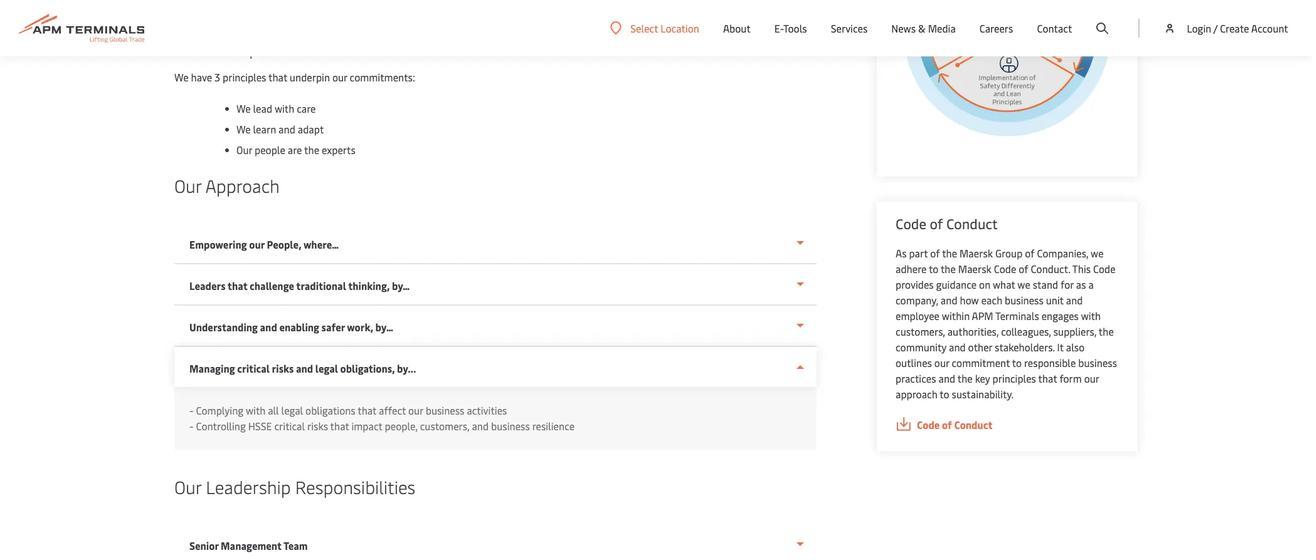 Task type: locate. For each thing, give the bounding box(es) containing it.
and down enabling at the left bottom of page
[[296, 362, 313, 376]]

that
[[269, 70, 287, 84], [228, 279, 247, 293], [1039, 372, 1057, 386], [358, 404, 377, 418], [330, 420, 349, 433]]

our for our people are the experts
[[237, 143, 252, 157]]

1 vertical spatial legal
[[281, 404, 303, 418]]

legal for obligations,
[[315, 362, 338, 376]]

code up what
[[994, 262, 1017, 276]]

management
[[221, 540, 282, 553]]

managing critical risks and legal obligations, by... button
[[174, 348, 817, 388]]

suppliers,
[[1054, 325, 1097, 339]]

responsible
[[1024, 356, 1076, 370]]

customers, up community
[[896, 325, 945, 339]]

our down community
[[935, 356, 950, 370]]

our right form
[[1084, 372, 1099, 386]]

risks down obligations
[[307, 420, 328, 433]]

impact
[[352, 420, 382, 433]]

conduct
[[947, 215, 998, 233], [954, 418, 993, 432]]

that up we lead with care
[[269, 70, 287, 84]]

0 vertical spatial we
[[1091, 247, 1104, 260]]

practices
[[896, 372, 936, 386]]

this
[[1073, 262, 1091, 276]]

1 horizontal spatial customers,
[[896, 325, 945, 339]]

1 horizontal spatial with
[[275, 102, 294, 115]]

form
[[1060, 372, 1082, 386]]

code of conduct up the part
[[896, 215, 998, 233]]

critical right the managing
[[237, 362, 270, 376]]

we
[[174, 70, 189, 84], [237, 102, 251, 115], [237, 122, 251, 136]]

our left leadership
[[174, 476, 201, 499]]

1 horizontal spatial risks
[[307, 420, 328, 433]]

business
[[1005, 294, 1044, 307], [1079, 356, 1117, 370], [426, 404, 464, 418], [491, 420, 530, 433]]

by… for understanding and enabling safer work, by…
[[376, 321, 393, 334]]

our
[[332, 70, 347, 84], [249, 238, 265, 252], [935, 356, 950, 370], [1084, 372, 1099, 386], [408, 404, 423, 418]]

0 horizontal spatial critical
[[237, 362, 270, 376]]

and down authorities,
[[949, 341, 966, 354]]

tools
[[784, 21, 807, 35]]

- left controlling
[[189, 420, 194, 433]]

that inside - complying with all legal obligations that affect our business activities -
[[358, 404, 377, 418]]

experts
[[322, 143, 356, 157]]

1 horizontal spatial legal
[[315, 362, 338, 376]]

leadership
[[206, 476, 291, 499]]

commitment
[[952, 356, 1010, 370]]

code down approach
[[917, 418, 940, 432]]

conduct down sustainability.
[[954, 418, 993, 432]]

1 vertical spatial risks
[[307, 420, 328, 433]]

authorities,
[[948, 325, 999, 339]]

0 vertical spatial with
[[275, 102, 294, 115]]

resilience
[[532, 420, 575, 433]]

our inside dropdown button
[[249, 238, 265, 252]]

to down stakeholders.
[[1012, 356, 1022, 370]]

careers
[[980, 21, 1013, 35]]

our left people,
[[249, 238, 265, 252]]

care
[[297, 102, 316, 115]]

2 vertical spatial to
[[940, 388, 950, 401]]

other
[[968, 341, 993, 354]]

we have 3 principles that underpin our commitments:
[[174, 70, 417, 84]]

to right adhere
[[929, 262, 939, 276]]

0 horizontal spatial risks
[[272, 362, 294, 376]]

approach
[[896, 388, 938, 401]]

that down responsible
[[1039, 372, 1057, 386]]

that right leaders
[[228, 279, 247, 293]]

code of conduct inside code of conduct link
[[917, 418, 993, 432]]

our inside - complying with all legal obligations that affect our business activities -
[[408, 404, 423, 418]]

legal inside - complying with all legal obligations that affect our business activities -
[[281, 404, 303, 418]]

our
[[174, 36, 201, 60], [237, 143, 252, 157], [174, 174, 201, 198], [174, 476, 201, 499]]

all
[[268, 404, 279, 418]]

1 vertical spatial to
[[1012, 356, 1022, 370]]

0 vertical spatial to
[[929, 262, 939, 276]]

senior
[[189, 540, 219, 553]]

managing
[[189, 362, 235, 376]]

0 horizontal spatial with
[[246, 404, 266, 418]]

news & media
[[892, 21, 956, 35]]

our leadership responsibilities
[[174, 476, 416, 499]]

that up impact
[[358, 404, 377, 418]]

we left have
[[174, 70, 189, 84]]

1 vertical spatial code of conduct
[[917, 418, 993, 432]]

0 vertical spatial we
[[174, 70, 189, 84]]

our for our principles
[[174, 36, 201, 60]]

0 vertical spatial -
[[189, 404, 194, 418]]

principles
[[223, 70, 266, 84], [993, 372, 1036, 386]]

customers, right people,
[[420, 420, 470, 433]]

also
[[1066, 341, 1085, 354]]

community
[[896, 341, 947, 354]]

principles right 3
[[223, 70, 266, 84]]

with
[[275, 102, 294, 115], [1081, 309, 1101, 323], [246, 404, 266, 418]]

with up we learn and adapt
[[275, 102, 294, 115]]

colleagues,
[[1001, 325, 1051, 339]]

2 horizontal spatial to
[[1012, 356, 1022, 370]]

with up hsse
[[246, 404, 266, 418]]

1 horizontal spatial critical
[[274, 420, 305, 433]]

we lead with care
[[237, 102, 318, 115]]

our right "underpin"
[[332, 70, 347, 84]]

we right what
[[1018, 278, 1031, 292]]

with up suppliers,
[[1081, 309, 1101, 323]]

as part of the maersk group of companies, we adhere to the maersk code of conduct. this code provides guidance on what we stand for as a company, and how each business unit and employee within apm terminals engages with customers, authorities, colleagues, suppliers, the community and other stakeholders.  it also outlines our commitment to responsible business practices and the key principles that form our approach to sustainability.
[[896, 247, 1117, 401]]

customers,
[[896, 325, 945, 339], [420, 420, 470, 433]]

legal inside managing critical risks and legal obligations, by... dropdown button
[[315, 362, 338, 376]]

risks down understanding and enabling safer work, by…
[[272, 362, 294, 376]]

principles inside as part of the maersk group of companies, we adhere to the maersk code of conduct. this code provides guidance on what we stand for as a company, and how each business unit and employee within apm terminals engages with customers, authorities, colleagues, suppliers, the community and other stakeholders.  it also outlines our commitment to responsible business practices and the key principles that form our approach to sustainability.
[[993, 372, 1036, 386]]

0 vertical spatial critical
[[237, 362, 270, 376]]

1 vertical spatial we
[[237, 102, 251, 115]]

our up have
[[174, 36, 201, 60]]

legal right all
[[281, 404, 303, 418]]

stand
[[1033, 278, 1058, 292]]

our left people
[[237, 143, 252, 157]]

1 vertical spatial conduct
[[954, 418, 993, 432]]

learn
[[253, 122, 276, 136]]

2 vertical spatial we
[[237, 122, 251, 136]]

legal
[[315, 362, 338, 376], [281, 404, 303, 418]]

0 vertical spatial by…
[[392, 279, 410, 293]]

1 vertical spatial -
[[189, 420, 194, 433]]

leaders that challenge traditional thinking, by… button
[[174, 265, 817, 306]]

we
[[1091, 247, 1104, 260], [1018, 278, 1031, 292]]

people,
[[385, 420, 418, 433]]

managing critical risks and legal obligations, by... element
[[174, 388, 817, 450]]

3
[[215, 70, 220, 84]]

0 horizontal spatial we
[[1018, 278, 1031, 292]]

1 vertical spatial with
[[1081, 309, 1101, 323]]

we left lead
[[237, 102, 251, 115]]

0 vertical spatial risks
[[272, 362, 294, 376]]

login / create account
[[1187, 21, 1289, 35]]

by… right work,
[[376, 321, 393, 334]]

0 vertical spatial maersk
[[960, 247, 993, 260]]

to right approach
[[940, 388, 950, 401]]

- left complying
[[189, 404, 194, 418]]

our left approach at the left of the page
[[174, 174, 201, 198]]

each
[[982, 294, 1003, 307]]

maersk
[[960, 247, 993, 260], [958, 262, 992, 276]]

customers, inside managing critical risks and legal obligations, by... element
[[420, 420, 470, 433]]

with inside - complying with all legal obligations that affect our business activities -
[[246, 404, 266, 418]]

code up a
[[1093, 262, 1116, 276]]

e-
[[775, 21, 784, 35]]

1 horizontal spatial principles
[[993, 372, 1036, 386]]

2 horizontal spatial with
[[1081, 309, 1101, 323]]

critical down all
[[274, 420, 305, 433]]

0 horizontal spatial customers,
[[420, 420, 470, 433]]

0 vertical spatial conduct
[[947, 215, 998, 233]]

we for we learn and adapt
[[237, 122, 251, 136]]

1 vertical spatial critical
[[274, 420, 305, 433]]

legal left obligations,
[[315, 362, 338, 376]]

code of conduct down sustainability.
[[917, 418, 993, 432]]

1 vertical spatial principles
[[993, 372, 1036, 386]]

within
[[942, 309, 970, 323]]

apm
[[972, 309, 993, 323]]

companies,
[[1037, 247, 1089, 260]]

business left 'activities'
[[426, 404, 464, 418]]

complying
[[196, 404, 244, 418]]

0 vertical spatial legal
[[315, 362, 338, 376]]

1 vertical spatial by…
[[376, 321, 393, 334]]

- complying with all legal obligations that affect our business activities -
[[189, 404, 507, 433]]

contact
[[1037, 21, 1072, 35]]

underpin
[[290, 70, 330, 84]]

the right the part
[[942, 247, 957, 260]]

0 horizontal spatial legal
[[281, 404, 303, 418]]

we left the learn
[[237, 122, 251, 136]]

safer
[[322, 321, 345, 334]]

our up people,
[[408, 404, 423, 418]]

conduct up group
[[947, 215, 998, 233]]

understanding and enabling safer work, by… button
[[174, 306, 817, 348]]

by… right thinking,
[[392, 279, 410, 293]]

with inside as part of the maersk group of companies, we adhere to the maersk code of conduct. this code provides guidance on what we stand for as a company, and how each business unit and employee within apm terminals engages with customers, authorities, colleagues, suppliers, the community and other stakeholders.  it also outlines our commitment to responsible business practices and the key principles that form our approach to sustainability.
[[1081, 309, 1101, 323]]

that inside dropdown button
[[228, 279, 247, 293]]

empowering
[[189, 238, 247, 252]]

and up within
[[941, 294, 958, 307]]

code up the part
[[896, 215, 927, 233]]

that inside as part of the maersk group of companies, we adhere to the maersk code of conduct. this code provides guidance on what we stand for as a company, and how each business unit and employee within apm terminals engages with customers, authorities, colleagues, suppliers, the community and other stakeholders.  it also outlines our commitment to responsible business practices and the key principles that form our approach to sustainability.
[[1039, 372, 1057, 386]]

by…
[[392, 279, 410, 293], [376, 321, 393, 334]]

the
[[304, 143, 319, 157], [942, 247, 957, 260], [941, 262, 956, 276], [1099, 325, 1114, 339], [958, 372, 973, 386]]

challenge
[[250, 279, 294, 293]]

have
[[191, 70, 212, 84]]

business down 'activities'
[[491, 420, 530, 433]]

for
[[1061, 278, 1074, 292]]

we up this
[[1091, 247, 1104, 260]]

login / create account link
[[1164, 0, 1289, 56]]

that down obligations
[[330, 420, 349, 433]]

principles right the key
[[993, 372, 1036, 386]]

0 horizontal spatial principles
[[223, 70, 266, 84]]

leaders
[[189, 279, 226, 293]]

customers, inside as part of the maersk group of companies, we adhere to the maersk code of conduct. this code provides guidance on what we stand for as a company, and how each business unit and employee within apm terminals engages with customers, authorities, colleagues, suppliers, the community and other stakeholders.  it also outlines our commitment to responsible business practices and the key principles that form our approach to sustainability.
[[896, 325, 945, 339]]

1 vertical spatial customers,
[[420, 420, 470, 433]]

outlines
[[896, 356, 932, 370]]

create
[[1220, 21, 1249, 35]]

code
[[896, 215, 927, 233], [994, 262, 1017, 276], [1093, 262, 1116, 276], [917, 418, 940, 432]]

2 vertical spatial with
[[246, 404, 266, 418]]

conduct.
[[1031, 262, 1070, 276]]

about button
[[723, 0, 751, 56]]

0 vertical spatial customers,
[[896, 325, 945, 339]]

code of conduct
[[896, 215, 998, 233], [917, 418, 993, 432]]



Task type: describe. For each thing, give the bounding box(es) containing it.
0 vertical spatial code of conduct
[[896, 215, 998, 233]]

the left the key
[[958, 372, 973, 386]]

managing critical risks and legal obligations, by...
[[189, 362, 416, 376]]

stakeholders.
[[995, 341, 1055, 354]]

understanding
[[189, 321, 258, 334]]

0 horizontal spatial to
[[929, 262, 939, 276]]

and left enabling at the left bottom of page
[[260, 321, 277, 334]]

controlling
[[196, 420, 246, 433]]

as
[[1076, 278, 1086, 292]]

lead
[[253, 102, 272, 115]]

engages
[[1042, 309, 1079, 323]]

critical inside dropdown button
[[237, 362, 270, 376]]

1 - from the top
[[189, 404, 194, 418]]

legal for obligations
[[281, 404, 303, 418]]

activities
[[467, 404, 507, 418]]

location
[[661, 21, 699, 35]]

/
[[1214, 21, 1218, 35]]

we for we have 3 principles that underpin our commitments:
[[174, 70, 189, 84]]

on
[[979, 278, 991, 292]]

group
[[996, 247, 1023, 260]]

with for we lead with care
[[275, 102, 294, 115]]

traditional
[[296, 279, 346, 293]]

thinking,
[[348, 279, 390, 293]]

senior management team
[[189, 540, 308, 553]]

1 vertical spatial we
[[1018, 278, 1031, 292]]

and up are
[[279, 122, 295, 136]]

our for our approach
[[174, 174, 201, 198]]

contact button
[[1037, 0, 1072, 56]]

we learn and adapt
[[237, 122, 324, 136]]

services button
[[831, 0, 868, 56]]

and down as
[[1066, 294, 1083, 307]]

senior management team button
[[174, 525, 817, 559]]

employee
[[896, 309, 940, 323]]

1 vertical spatial maersk
[[958, 262, 992, 276]]

company,
[[896, 294, 938, 307]]

obligations
[[306, 404, 356, 418]]

enabling
[[279, 321, 319, 334]]

&
[[918, 21, 926, 35]]

provides
[[896, 278, 934, 292]]

by… for leaders that challenge traditional thinking, by…
[[392, 279, 410, 293]]

affect
[[379, 404, 406, 418]]

understanding and enabling safer work, by…
[[189, 321, 393, 334]]

risks inside dropdown button
[[272, 362, 294, 376]]

part
[[909, 247, 928, 260]]

0 vertical spatial principles
[[223, 70, 266, 84]]

empowering our people, where…
[[189, 238, 339, 252]]

team
[[284, 540, 308, 553]]

empowering our people, where… button
[[174, 223, 817, 265]]

guidance
[[936, 278, 977, 292]]

1 horizontal spatial we
[[1091, 247, 1104, 260]]

responsibilities
[[295, 476, 416, 499]]

we for we lead with care
[[237, 102, 251, 115]]

and right practices
[[939, 372, 956, 386]]

commitments:
[[350, 70, 415, 84]]

with for - complying with all legal obligations that affect our business activities -
[[246, 404, 266, 418]]

the right are
[[304, 143, 319, 157]]

principles
[[206, 36, 281, 60]]

the up guidance
[[941, 262, 956, 276]]

it
[[1057, 341, 1064, 354]]

business up terminals
[[1005, 294, 1044, 307]]

are
[[288, 143, 302, 157]]

select location button
[[611, 21, 699, 35]]

our for our leadership responsibilities
[[174, 476, 201, 499]]

and down 'activities'
[[472, 420, 489, 433]]

people,
[[267, 238, 301, 252]]

approach
[[205, 174, 280, 198]]

news & media button
[[892, 0, 956, 56]]

account
[[1252, 21, 1289, 35]]

services
[[831, 21, 868, 35]]

our principles
[[174, 36, 281, 60]]

business inside - complying with all legal obligations that affect our business activities -
[[426, 404, 464, 418]]

e-tools
[[775, 21, 807, 35]]

select location
[[631, 21, 699, 35]]

obligations,
[[340, 362, 395, 376]]

news
[[892, 21, 916, 35]]

login
[[1187, 21, 1212, 35]]

about
[[723, 21, 751, 35]]

a
[[1089, 278, 1094, 292]]

our people are the experts
[[237, 143, 358, 157]]

the right suppliers,
[[1099, 325, 1114, 339]]

select
[[631, 21, 658, 35]]

adapt
[[298, 122, 324, 136]]

controlling hsse critical risks that impact people, customers, and business resilience
[[196, 420, 575, 433]]

key
[[975, 372, 990, 386]]

business down also
[[1079, 356, 1117, 370]]

hsse
[[248, 420, 272, 433]]

where…
[[304, 238, 339, 252]]

1 horizontal spatial to
[[940, 388, 950, 401]]

code of conduct link
[[896, 418, 1119, 433]]

as
[[896, 247, 907, 260]]

unit
[[1046, 294, 1064, 307]]

careers button
[[980, 0, 1013, 56]]

what
[[993, 278, 1015, 292]]

2 - from the top
[[189, 420, 194, 433]]

work,
[[347, 321, 373, 334]]

hsse image
[[896, 0, 1119, 145]]

sustainability.
[[952, 388, 1014, 401]]



Task type: vqa. For each thing, say whether or not it's contained in the screenshot.
Vessel
no



